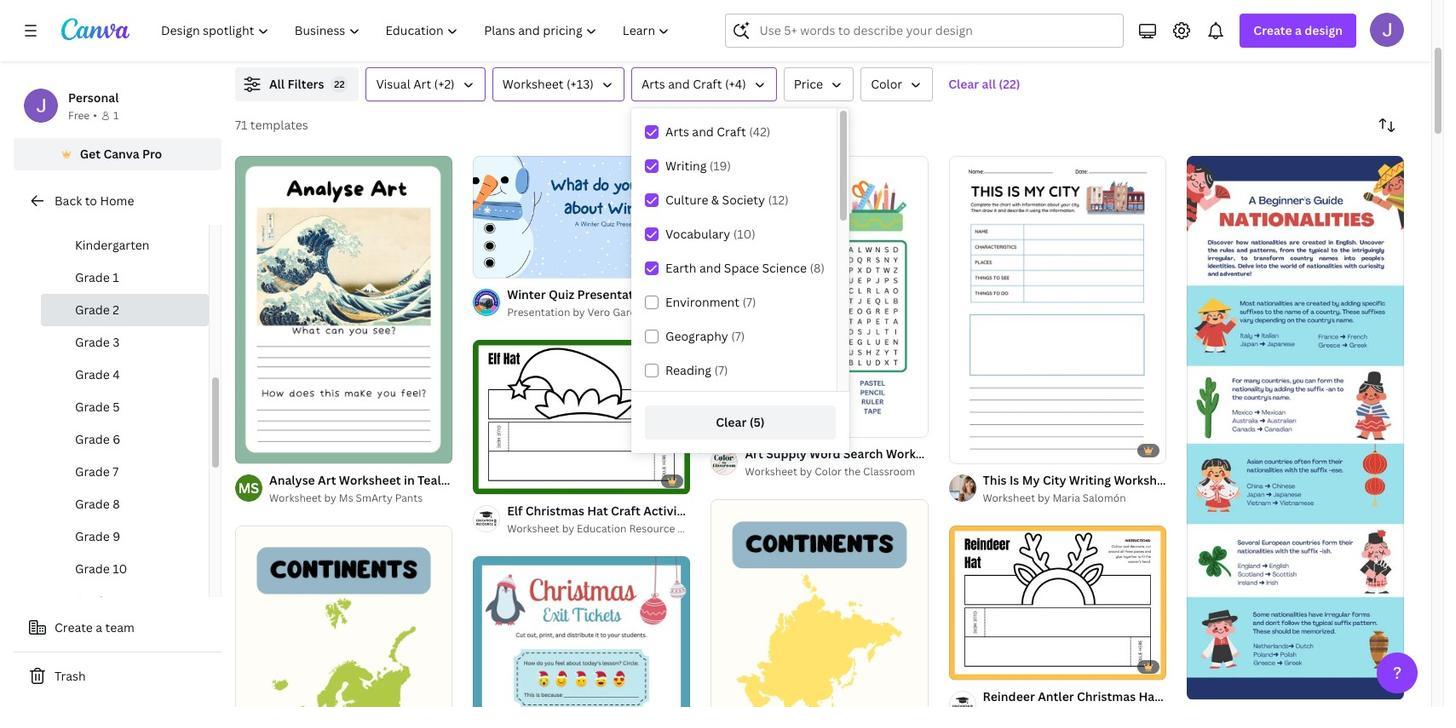 Task type: vqa. For each thing, say whether or not it's contained in the screenshot.


Task type: describe. For each thing, give the bounding box(es) containing it.
garcía
[[613, 305, 644, 319]]

free
[[68, 108, 90, 123]]

craft for (42)
[[717, 124, 746, 140]]

0 vertical spatial presentation
[[577, 286, 652, 302]]

templates
[[250, 117, 308, 133]]

in for white
[[655, 286, 666, 302]]

1 for 1
[[113, 108, 119, 123]]

grade 6 link
[[41, 423, 209, 456]]

11
[[113, 593, 125, 609]]

Sort by button
[[1370, 108, 1404, 142]]

continents world europe document in green blue white illustrative style image
[[235, 526, 453, 707]]

and for arts and craft (+4)
[[668, 76, 690, 92]]

back to home link
[[14, 184, 221, 218]]

winter quiz presentation in white and blue illustrative style link
[[507, 285, 854, 304]]

home
[[100, 193, 134, 209]]

0 horizontal spatial 2
[[113, 302, 119, 318]]

(10)
[[733, 226, 755, 242]]

analyse art worksheet in teal blue basic style link
[[269, 471, 536, 490]]

winter
[[507, 286, 546, 302]]

create for create a team
[[55, 619, 93, 636]]

in
[[1179, 472, 1190, 488]]

design
[[1305, 22, 1343, 38]]

filters
[[287, 76, 324, 92]]

top level navigation element
[[150, 14, 684, 48]]

arts and craft (+4)
[[641, 76, 746, 92]]

create a design button
[[1240, 14, 1356, 48]]

worksheet left in
[[1114, 472, 1176, 488]]

grade 6
[[75, 431, 120, 447]]

clear all (22)
[[948, 76, 1020, 92]]

grade 3
[[75, 334, 120, 350]]

pre-school link
[[41, 197, 209, 229]]

get
[[80, 146, 101, 162]]

grade for grade 6
[[75, 431, 110, 447]]

clear for clear (5)
[[716, 414, 747, 430]]

grade for grade 3
[[75, 334, 110, 350]]

blue inside analyse art worksheet in teal blue basic style worksheet by ms smarty pants
[[444, 472, 470, 488]]

(19)
[[709, 158, 731, 174]]

arts and craft (+4) button
[[631, 67, 777, 101]]

basic
[[473, 472, 504, 488]]

writing inside this is my city writing worksheet in colorful minimalist style worksheet by maria salomón
[[1069, 472, 1111, 488]]

22
[[334, 78, 345, 90]]

worksheet inside "button"
[[502, 76, 564, 92]]

1 for 1 of 2
[[247, 443, 252, 456]]

and for earth and space science (8)
[[699, 260, 721, 276]]

grade 4
[[75, 366, 120, 383]]

1 down kindergarten
[[113, 269, 119, 285]]

worksheet down is
[[983, 491, 1035, 505]]

6
[[113, 431, 120, 447]]

of for winter quiz presentation in white and blue illustrative style
[[492, 257, 502, 270]]

style inside this is my city writing worksheet in colorful minimalist style worksheet by maria salomón
[[1307, 472, 1337, 488]]

grade 7
[[75, 463, 119, 480]]

1 horizontal spatial 2
[[266, 443, 271, 456]]

maria
[[1052, 491, 1080, 505]]

presentation by vero garcía link
[[507, 304, 690, 321]]

color inside button
[[871, 76, 902, 92]]

grade for grade 10
[[75, 561, 110, 577]]

reading
[[665, 362, 711, 378]]

ms smarty pants image
[[235, 475, 262, 502]]

pre-school
[[75, 204, 137, 221]]

analyse
[[269, 472, 315, 488]]

my
[[1022, 472, 1040, 488]]

grade for grade 7
[[75, 463, 110, 480]]

worksheet down analyse
[[269, 491, 322, 505]]

environment (7)
[[665, 294, 756, 310]]

smarty
[[356, 491, 393, 505]]

education
[[577, 521, 627, 536]]

worksheet up the smarty
[[339, 472, 401, 488]]

style inside winter quiz presentation in white and blue illustrative style presentation by vero garcía
[[825, 286, 854, 302]]

city
[[1043, 472, 1066, 488]]

of for analyse art worksheet in teal blue basic style
[[254, 443, 264, 456]]

winter quiz presentation in white and blue illustrative style image
[[473, 156, 690, 278]]

worksheet by color the classroom link
[[745, 464, 928, 481]]

geography (7)
[[665, 328, 745, 344]]

visual art (+2)
[[376, 76, 455, 92]]

grade 10 link
[[41, 553, 209, 585]]

grade 8
[[75, 496, 120, 512]]

colorful
[[1193, 472, 1240, 488]]

jacob simon image
[[1370, 13, 1404, 47]]

pre-
[[75, 204, 99, 221]]

grade 1 link
[[41, 262, 209, 294]]

grade for grade 5
[[75, 399, 110, 415]]

0 horizontal spatial color
[[815, 465, 842, 479]]

style inside analyse art worksheet in teal blue basic style worksheet by ms smarty pants
[[507, 472, 536, 488]]

culture & society (12)
[[665, 192, 789, 208]]

worksheet (+13)
[[502, 76, 594, 92]]

arts for arts and craft (+4)
[[641, 76, 665, 92]]

20
[[504, 257, 516, 270]]

grade 2
[[75, 302, 119, 318]]

worksheet down (5)
[[745, 465, 797, 479]]

by inside winter quiz presentation in white and blue illustrative style presentation by vero garcía
[[573, 305, 585, 319]]

7
[[113, 463, 119, 480]]

(42)
[[749, 124, 770, 140]]

this is my city writing worksheet in colorful minimalist style link
[[983, 471, 1337, 490]]

vero
[[587, 305, 610, 319]]

worksheet by education resource hub
[[507, 521, 698, 536]]

(8)
[[810, 260, 825, 276]]

this is my city writing worksheet in colorful minimalist style image
[[949, 156, 1166, 463]]

grade for grade 4
[[75, 366, 110, 383]]

this
[[983, 472, 1007, 488]]

and for arts and craft (42)
[[692, 124, 714, 140]]

by inside worksheet by education resource hub link
[[562, 521, 574, 536]]

(22)
[[999, 76, 1020, 92]]

winter quiz presentation in white and blue illustrative style presentation by vero garcía
[[507, 286, 854, 319]]

in for teal
[[404, 472, 415, 488]]

by inside analyse art worksheet in teal blue basic style worksheet by ms smarty pants
[[324, 491, 336, 505]]

teal
[[417, 472, 441, 488]]

4
[[113, 366, 120, 383]]

continents world asia document in yellow blue white illustrative style image
[[711, 500, 928, 707]]

writing (19)
[[665, 158, 731, 174]]

salomón
[[1083, 491, 1126, 505]]

reading (7)
[[665, 362, 728, 378]]

worksheet by color the classroom
[[745, 465, 915, 479]]

71
[[235, 117, 247, 133]]



Task type: locate. For each thing, give the bounding box(es) containing it.
1 vertical spatial presentation
[[507, 305, 570, 319]]

price
[[794, 76, 823, 92]]

kindergarten
[[75, 237, 150, 253]]

grade for grade 11
[[75, 593, 110, 609]]

clear (5) button
[[645, 406, 836, 440]]

canva
[[103, 146, 139, 162]]

quiz
[[549, 286, 574, 302]]

and
[[668, 76, 690, 92], [692, 124, 714, 140], [699, 260, 721, 276], [705, 286, 727, 302]]

by down city
[[1038, 491, 1050, 505]]

1 vertical spatial writing
[[1069, 472, 1111, 488]]

1 up ms smarty pants element
[[247, 443, 252, 456]]

(5)
[[749, 414, 765, 430]]

1 horizontal spatial clear
[[948, 76, 979, 92]]

by left ms
[[324, 491, 336, 505]]

space
[[724, 260, 759, 276]]

grade left 9 on the left bottom of page
[[75, 528, 110, 544]]

5 grade from the top
[[75, 399, 110, 415]]

society
[[722, 192, 765, 208]]

1 of 2
[[247, 443, 271, 456]]

(7) for reading (7)
[[714, 362, 728, 378]]

arts right (+13) at the left top
[[641, 76, 665, 92]]

1 vertical spatial color
[[815, 465, 842, 479]]

science
[[762, 260, 807, 276]]

2 up analyse
[[266, 443, 271, 456]]

2 grade from the top
[[75, 302, 110, 318]]

craft
[[693, 76, 722, 92], [717, 124, 746, 140]]

art left (+2) in the left of the page
[[413, 76, 431, 92]]

grade for grade 2
[[75, 302, 110, 318]]

1 of 2 link
[[235, 156, 453, 463]]

0 horizontal spatial writing
[[665, 158, 707, 174]]

7 grade from the top
[[75, 463, 110, 480]]

grade left 10
[[75, 561, 110, 577]]

1 vertical spatial arts
[[665, 124, 689, 140]]

vocabulary
[[665, 226, 730, 242]]

in left "white" at the left of the page
[[655, 286, 666, 302]]

back to home
[[55, 193, 134, 209]]

(7) right "geography"
[[731, 328, 745, 344]]

pro
[[142, 146, 162, 162]]

1 vertical spatial 2
[[266, 443, 271, 456]]

color left the
[[815, 465, 842, 479]]

1 vertical spatial in
[[404, 472, 415, 488]]

white
[[668, 286, 702, 302]]

1 horizontal spatial in
[[655, 286, 666, 302]]

9 grade from the top
[[75, 528, 110, 544]]

by inside this is my city writing worksheet in colorful minimalist style worksheet by maria salomón
[[1038, 491, 1050, 505]]

&
[[711, 192, 719, 208]]

writing up culture
[[665, 158, 707, 174]]

grade inside grade 4 link
[[75, 366, 110, 383]]

1 vertical spatial create
[[55, 619, 93, 636]]

culture
[[665, 192, 708, 208]]

0 vertical spatial blue
[[730, 286, 756, 302]]

worksheet left (+13) at the left top
[[502, 76, 564, 92]]

1 grade from the top
[[75, 269, 110, 285]]

grade left 8
[[75, 496, 110, 512]]

create left the design
[[1253, 22, 1292, 38]]

0 horizontal spatial arts
[[641, 76, 665, 92]]

1 vertical spatial of
[[254, 443, 264, 456]]

worksheet
[[502, 76, 564, 92], [745, 465, 797, 479], [339, 472, 401, 488], [1114, 472, 1176, 488], [269, 491, 322, 505], [983, 491, 1035, 505], [507, 521, 559, 536]]

the
[[844, 465, 861, 479]]

style down (8)
[[825, 286, 854, 302]]

grade inside grade 1 link
[[75, 269, 110, 285]]

1 right •
[[113, 108, 119, 123]]

1 left 20 on the left top
[[485, 257, 490, 270]]

worksheet (+13) button
[[492, 67, 624, 101]]

grade 3 link
[[41, 326, 209, 359]]

1 horizontal spatial a
[[1295, 22, 1302, 38]]

0 vertical spatial create
[[1253, 22, 1292, 38]]

craft left (+4)
[[693, 76, 722, 92]]

2 up the 3
[[113, 302, 119, 318]]

create inside create a team button
[[55, 619, 93, 636]]

style right basic in the left bottom of the page
[[507, 472, 536, 488]]

10 grade from the top
[[75, 561, 110, 577]]

to
[[85, 193, 97, 209]]

grade 10
[[75, 561, 127, 577]]

0 horizontal spatial presentation
[[507, 305, 570, 319]]

price button
[[784, 67, 854, 101]]

1 of 20 link
[[473, 156, 690, 278]]

0 horizontal spatial clear
[[716, 414, 747, 430]]

personal
[[68, 89, 119, 106]]

and inside "arts and craft (+4)" button
[[668, 76, 690, 92]]

grade
[[75, 269, 110, 285], [75, 302, 110, 318], [75, 334, 110, 350], [75, 366, 110, 383], [75, 399, 110, 415], [75, 431, 110, 447], [75, 463, 110, 480], [75, 496, 110, 512], [75, 528, 110, 544], [75, 561, 110, 577], [75, 593, 110, 609]]

(7) for geography (7)
[[731, 328, 745, 344]]

a for design
[[1295, 22, 1302, 38]]

analyse art worksheet in teal blue basic style image
[[235, 156, 453, 463]]

get canva pro button
[[14, 138, 221, 170]]

blue right teal
[[444, 472, 470, 488]]

and left (+4)
[[668, 76, 690, 92]]

visual art (+2) button
[[366, 67, 485, 101]]

grade 9 link
[[41, 521, 209, 553]]

22 filter options selected element
[[331, 76, 348, 93]]

art right analyse
[[318, 472, 336, 488]]

a inside button
[[96, 619, 102, 636]]

grade left 7
[[75, 463, 110, 480]]

analyse art worksheet in teal blue basic style worksheet by ms smarty pants
[[269, 472, 536, 505]]

1 vertical spatial blue
[[444, 472, 470, 488]]

craft left (42)
[[717, 124, 746, 140]]

of up ms smarty pants element
[[254, 443, 264, 456]]

grade left 6
[[75, 431, 110, 447]]

by left education
[[562, 521, 574, 536]]

in inside winter quiz presentation in white and blue illustrative style presentation by vero garcía
[[655, 286, 666, 302]]

grade left 5
[[75, 399, 110, 415]]

grade inside grade 11 link
[[75, 593, 110, 609]]

8 grade from the top
[[75, 496, 110, 512]]

0 horizontal spatial create
[[55, 619, 93, 636]]

color right price button
[[871, 76, 902, 92]]

all
[[982, 76, 996, 92]]

grade for grade 9
[[75, 528, 110, 544]]

grade inside the grade 10 "link"
[[75, 561, 110, 577]]

clear inside button
[[948, 76, 979, 92]]

None search field
[[725, 14, 1124, 48]]

ms smarty pants element
[[235, 475, 262, 502]]

and right "white" at the left of the page
[[705, 286, 727, 302]]

clear left (5)
[[716, 414, 747, 430]]

blue inside winter quiz presentation in white and blue illustrative style presentation by vero garcía
[[730, 286, 756, 302]]

Search search field
[[759, 14, 1113, 47]]

grade inside grade 8 link
[[75, 496, 110, 512]]

0 vertical spatial 2
[[113, 302, 119, 318]]

by inside the worksheet by color the classroom link
[[800, 465, 812, 479]]

grade inside grade 9 link
[[75, 528, 110, 544]]

ms link
[[235, 475, 262, 502]]

a for team
[[96, 619, 102, 636]]

craft inside button
[[693, 76, 722, 92]]

clear (5)
[[716, 414, 765, 430]]

grade left the 3
[[75, 334, 110, 350]]

by left vero
[[573, 305, 585, 319]]

worksheet left education
[[507, 521, 559, 536]]

a left the design
[[1295, 22, 1302, 38]]

a left team
[[96, 619, 102, 636]]

create a design
[[1253, 22, 1343, 38]]

trash link
[[14, 659, 221, 693]]

1 vertical spatial (7)
[[731, 328, 745, 344]]

back
[[55, 193, 82, 209]]

1 horizontal spatial art
[[413, 76, 431, 92]]

blue down space
[[730, 286, 756, 302]]

create
[[1253, 22, 1292, 38], [55, 619, 93, 636]]

by left the
[[800, 465, 812, 479]]

christmas exit tickets template in turquoise red festive style image
[[473, 557, 690, 707]]

grade 5
[[75, 399, 120, 415]]

of left 20 on the left top
[[492, 257, 502, 270]]

4 grade from the top
[[75, 366, 110, 383]]

6 grade from the top
[[75, 431, 110, 447]]

1 for 1 of 20
[[485, 257, 490, 270]]

grade down grade 1
[[75, 302, 110, 318]]

1 horizontal spatial arts
[[665, 124, 689, 140]]

classroom
[[863, 465, 915, 479]]

presentation
[[577, 286, 652, 302], [507, 305, 570, 319]]

presentation up garcía on the top left
[[577, 286, 652, 302]]

1 vertical spatial craft
[[717, 124, 746, 140]]

grade inside grade 5 link
[[75, 399, 110, 415]]

in up pants
[[404, 472, 415, 488]]

team
[[105, 619, 135, 636]]

10
[[113, 561, 127, 577]]

(7) for environment (7)
[[742, 294, 756, 310]]

grade up grade 2
[[75, 269, 110, 285]]

1 horizontal spatial of
[[492, 257, 502, 270]]

in inside analyse art worksheet in teal blue basic style worksheet by ms smarty pants
[[404, 472, 415, 488]]

art inside analyse art worksheet in teal blue basic style worksheet by ms smarty pants
[[318, 472, 336, 488]]

clear all (22) button
[[940, 67, 1029, 101]]

•
[[93, 108, 97, 123]]

nationalities infographic in white blue cute fun style image
[[1187, 156, 1404, 699]]

0 vertical spatial art
[[413, 76, 431, 92]]

style right minimalist
[[1307, 472, 1337, 488]]

clear left all
[[948, 76, 979, 92]]

grade inside grade 6 link
[[75, 431, 110, 447]]

of
[[492, 257, 502, 270], [254, 443, 264, 456]]

elf christmas hat craft activity in green white simple lined style image
[[473, 340, 690, 494]]

get canva pro
[[80, 146, 162, 162]]

0 horizontal spatial in
[[404, 472, 415, 488]]

1 horizontal spatial create
[[1253, 22, 1292, 38]]

8
[[113, 496, 120, 512]]

all filters
[[269, 76, 324, 92]]

create for create a design
[[1253, 22, 1292, 38]]

reindeer antler christmas hat craft activity in white yellow simple lined style image
[[949, 526, 1166, 680]]

art for visual
[[413, 76, 431, 92]]

grade up create a team on the left bottom of page
[[75, 593, 110, 609]]

(+4)
[[725, 76, 746, 92]]

grade inside grade 3 link
[[75, 334, 110, 350]]

grade for grade 8
[[75, 496, 110, 512]]

1 horizontal spatial blue
[[730, 286, 756, 302]]

and right earth
[[699, 260, 721, 276]]

grade 1
[[75, 269, 119, 285]]

0 vertical spatial in
[[655, 286, 666, 302]]

(12)
[[768, 192, 789, 208]]

grade for grade 1
[[75, 269, 110, 285]]

3
[[113, 334, 120, 350]]

earth
[[665, 260, 696, 276]]

arts
[[641, 76, 665, 92], [665, 124, 689, 140]]

geography
[[665, 328, 728, 344]]

all
[[269, 76, 285, 92]]

school
[[99, 204, 137, 221]]

2 vertical spatial (7)
[[714, 362, 728, 378]]

grade left 4 in the bottom of the page
[[75, 366, 110, 383]]

worksheet by maria salomón link
[[983, 490, 1166, 507]]

(7) right reading
[[714, 362, 728, 378]]

grade inside 'grade 7' link
[[75, 463, 110, 480]]

0 horizontal spatial blue
[[444, 472, 470, 488]]

0 vertical spatial (7)
[[742, 294, 756, 310]]

a inside "dropdown button"
[[1295, 22, 1302, 38]]

arts inside "arts and craft (+4)" button
[[641, 76, 665, 92]]

clear for clear all (22)
[[948, 76, 979, 92]]

blue
[[730, 286, 756, 302], [444, 472, 470, 488]]

0 vertical spatial a
[[1295, 22, 1302, 38]]

pants
[[395, 491, 423, 505]]

1 horizontal spatial style
[[825, 286, 854, 302]]

create down the grade 11
[[55, 619, 93, 636]]

0 vertical spatial craft
[[693, 76, 722, 92]]

9
[[113, 528, 120, 544]]

ms
[[339, 491, 353, 505]]

0 horizontal spatial style
[[507, 472, 536, 488]]

1 vertical spatial art
[[318, 472, 336, 488]]

writing up salomón
[[1069, 472, 1111, 488]]

0 horizontal spatial of
[[254, 443, 264, 456]]

worksheet by ms smarty pants link
[[269, 490, 453, 507]]

craft for (+4)
[[693, 76, 722, 92]]

0 horizontal spatial a
[[96, 619, 102, 636]]

71 templates
[[235, 117, 308, 133]]

and inside winter quiz presentation in white and blue illustrative style presentation by vero garcía
[[705, 286, 727, 302]]

art inside button
[[413, 76, 431, 92]]

0 vertical spatial writing
[[665, 158, 707, 174]]

create inside create a design "dropdown button"
[[1253, 22, 1292, 38]]

and up 'writing (19)'
[[692, 124, 714, 140]]

grade 8 link
[[41, 488, 209, 521]]

arts for arts and craft (42)
[[665, 124, 689, 140]]

1 vertical spatial clear
[[716, 414, 747, 430]]

art supply word search worksheet in red green illustrated style image
[[711, 156, 928, 437]]

0 vertical spatial arts
[[641, 76, 665, 92]]

0 vertical spatial color
[[871, 76, 902, 92]]

visual
[[376, 76, 410, 92]]

clear inside clear (5) 'button'
[[716, 414, 747, 430]]

arts up 'writing (19)'
[[665, 124, 689, 140]]

0 vertical spatial clear
[[948, 76, 979, 92]]

1 vertical spatial a
[[96, 619, 102, 636]]

3 grade from the top
[[75, 334, 110, 350]]

1 horizontal spatial presentation
[[577, 286, 652, 302]]

0 vertical spatial of
[[492, 257, 502, 270]]

0 horizontal spatial art
[[318, 472, 336, 488]]

kindergarten link
[[41, 229, 209, 262]]

11 grade from the top
[[75, 593, 110, 609]]

grade 4 link
[[41, 359, 209, 391]]

(7) down earth and space science (8) on the top of the page
[[742, 294, 756, 310]]

1 horizontal spatial writing
[[1069, 472, 1111, 488]]

art for analyse
[[318, 472, 336, 488]]

presentation down the winter on the top of page
[[507, 305, 570, 319]]

color button
[[861, 67, 933, 101]]

earth and space science (8)
[[665, 260, 825, 276]]

2 horizontal spatial style
[[1307, 472, 1337, 488]]

1 horizontal spatial color
[[871, 76, 902, 92]]



